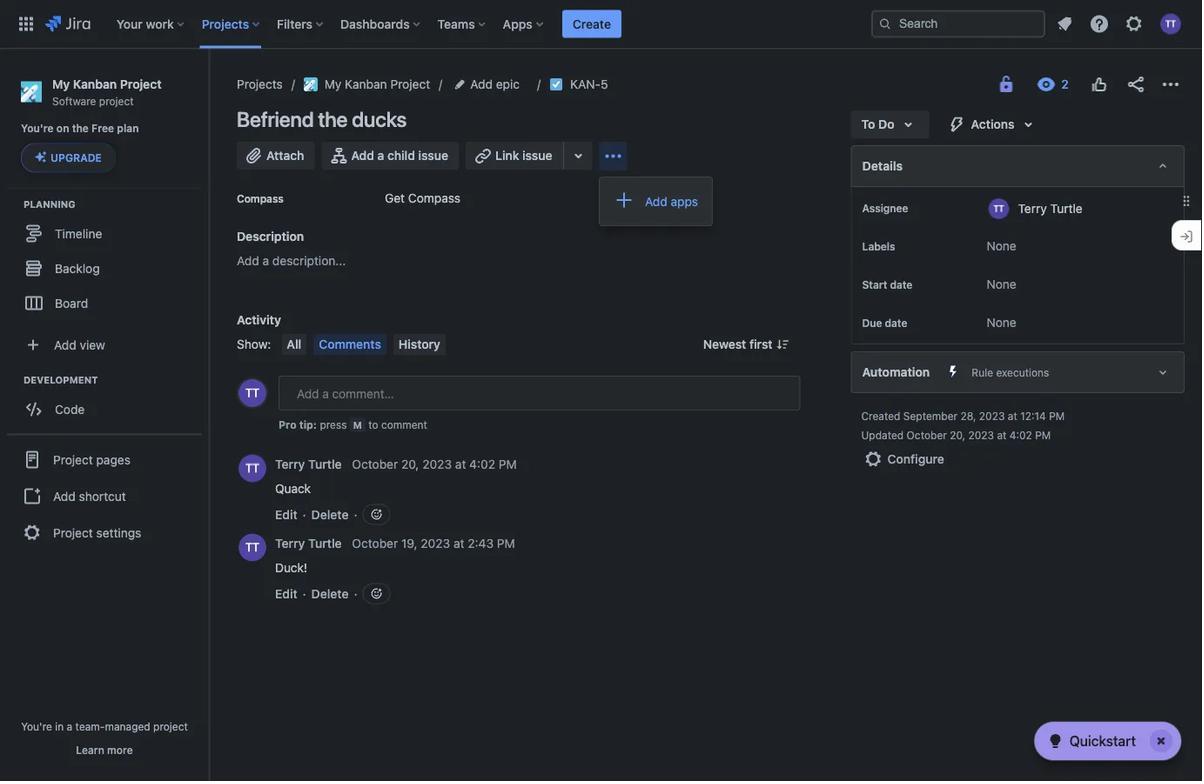 Task type: vqa. For each thing, say whether or not it's contained in the screenshot.
"Done issues" link
no



Task type: locate. For each thing, give the bounding box(es) containing it.
2 you're from the top
[[21, 721, 52, 733]]

october down the "september"
[[907, 429, 947, 441]]

a left child at left top
[[378, 148, 384, 163]]

1 vertical spatial date
[[885, 317, 908, 329]]

my for my kanban project
[[325, 77, 342, 91]]

appswitcher icon image
[[16, 13, 37, 34]]

you're on the free plan
[[21, 122, 139, 135]]

labels
[[862, 240, 895, 252]]

0 horizontal spatial compass
[[237, 192, 284, 205]]

2 delete button from the top
[[311, 586, 349, 603]]

terry turtle
[[1018, 201, 1083, 215], [275, 458, 342, 472], [275, 537, 342, 551]]

terry turtle down details element
[[1018, 201, 1083, 215]]

1 vertical spatial a
[[263, 254, 269, 268]]

project right managed
[[153, 721, 188, 733]]

my
[[52, 77, 70, 91], [325, 77, 342, 91]]

create
[[573, 17, 611, 31]]

at left "2:43"
[[454, 537, 465, 551]]

terry turtle up quack
[[275, 458, 342, 472]]

0 horizontal spatial 20,
[[401, 458, 419, 472]]

free
[[92, 122, 114, 135]]

m
[[353, 420, 362, 431]]

issue right child at left top
[[418, 148, 448, 163]]

start
[[862, 279, 888, 291]]

search image
[[878, 17, 892, 31]]

in
[[55, 721, 64, 733]]

1 horizontal spatial project
[[153, 721, 188, 733]]

compass up description
[[237, 192, 284, 205]]

you're left on
[[21, 122, 54, 135]]

1 vertical spatial terry turtle
[[275, 458, 342, 472]]

copy link to issue image
[[605, 77, 619, 91]]

12:14
[[1021, 410, 1046, 422]]

project inside my kanban project software project
[[99, 95, 134, 107]]

none for due date
[[987, 316, 1017, 330]]

vote options: no one has voted for this issue yet. image
[[1089, 74, 1110, 95]]

jira image
[[45, 13, 90, 34], [45, 13, 90, 34]]

a
[[378, 148, 384, 163], [263, 254, 269, 268], [67, 721, 72, 733]]

configure
[[888, 452, 944, 467]]

1 my from the left
[[52, 77, 70, 91]]

code link
[[9, 392, 200, 427]]

a inside button
[[378, 148, 384, 163]]

turtle
[[1050, 201, 1083, 215], [308, 458, 342, 472], [308, 537, 342, 551]]

0 vertical spatial edit button
[[275, 506, 297, 524]]

group
[[7, 434, 202, 558]]

1 issue from the left
[[418, 148, 448, 163]]

1 vertical spatial none
[[987, 277, 1017, 292]]

details
[[862, 159, 903, 173]]

at left 12:14
[[1008, 410, 1018, 422]]

project down add shortcut in the left of the page
[[53, 526, 93, 540]]

pm right "2:43"
[[497, 537, 515, 551]]

delete left add reaction image
[[311, 508, 349, 522]]

1 horizontal spatial the
[[318, 107, 348, 131]]

0 horizontal spatial my
[[52, 77, 70, 91]]

october down add reaction image
[[352, 537, 398, 551]]

1 horizontal spatial compass
[[408, 191, 461, 205]]

shortcut
[[79, 489, 126, 504]]

software
[[52, 95, 96, 107]]

2 horizontal spatial a
[[378, 148, 384, 163]]

terry up quack
[[275, 458, 305, 472]]

get
[[385, 191, 405, 205]]

add left view
[[54, 338, 76, 352]]

task image
[[549, 77, 563, 91]]

pro tip: press m to comment
[[279, 419, 427, 431]]

check image
[[1045, 731, 1066, 752]]

a down description
[[263, 254, 269, 268]]

2 vertical spatial turtle
[[308, 537, 342, 551]]

date left due date pin to top. only you can see pinned fields. icon
[[885, 317, 908, 329]]

projects up 'sidebar navigation' image on the top left of the page
[[202, 17, 249, 31]]

history button
[[393, 334, 446, 355]]

at down rule executions
[[997, 429, 1007, 441]]

turtle down details element
[[1050, 201, 1083, 215]]

none
[[987, 239, 1017, 253], [987, 277, 1017, 292], [987, 316, 1017, 330]]

turtle down quack
[[308, 537, 342, 551]]

edit down duck! at the left bottom of the page
[[275, 587, 297, 601]]

2 edit button from the top
[[275, 586, 297, 603]]

help image
[[1089, 13, 1110, 34]]

2 vertical spatial terry
[[275, 537, 305, 551]]

kanban for my kanban project software project
[[73, 77, 117, 91]]

press
[[320, 419, 347, 431]]

1 horizontal spatial 20,
[[950, 429, 966, 441]]

2 delete from the top
[[311, 587, 349, 601]]

issue right "link"
[[523, 148, 552, 163]]

october for october 19, 2023 at 2:43 pm
[[352, 537, 398, 551]]

you're
[[21, 122, 54, 135], [21, 721, 52, 733]]

20, down the comment
[[401, 458, 419, 472]]

kanban inside my kanban project software project
[[73, 77, 117, 91]]

show:
[[237, 337, 271, 352]]

history
[[399, 337, 440, 352]]

you're for you're on the free plan
[[21, 122, 54, 135]]

my up software
[[52, 77, 70, 91]]

delete button for quack
[[311, 506, 349, 524]]

delete for duck!
[[311, 587, 349, 601]]

details element
[[851, 145, 1185, 187]]

1 horizontal spatial issue
[[523, 148, 552, 163]]

group containing project pages
[[7, 434, 202, 558]]

1 horizontal spatial my
[[325, 77, 342, 91]]

1 you're from the top
[[21, 122, 54, 135]]

edit button down quack
[[275, 506, 297, 524]]

add left child at left top
[[351, 148, 374, 163]]

automation
[[862, 365, 930, 380]]

1 vertical spatial edit
[[275, 587, 297, 601]]

2 vertical spatial none
[[987, 316, 1017, 330]]

edit down quack
[[275, 508, 297, 522]]

1 edit from the top
[[275, 508, 297, 522]]

project up add shortcut in the left of the page
[[53, 453, 93, 467]]

delete button left add reaction image
[[311, 506, 349, 524]]

20, down 28,
[[950, 429, 966, 441]]

link web pages and more image
[[568, 145, 589, 166]]

add left 'shortcut'
[[53, 489, 76, 504]]

1 vertical spatial edit button
[[275, 586, 297, 603]]

2 vertical spatial terry turtle
[[275, 537, 342, 551]]

0 vertical spatial you're
[[21, 122, 54, 135]]

do
[[879, 117, 895, 131]]

0 vertical spatial edit
[[275, 508, 297, 522]]

4:02
[[1010, 429, 1032, 441], [469, 458, 495, 472]]

at
[[1008, 410, 1018, 422], [997, 429, 1007, 441], [455, 458, 466, 472], [454, 537, 465, 551]]

0 vertical spatial none
[[987, 239, 1017, 253]]

your profile and settings image
[[1161, 13, 1181, 34]]

delete button for duck!
[[311, 586, 349, 603]]

delete left add reaction icon
[[311, 587, 349, 601]]

project inside my kanban project software project
[[120, 77, 162, 91]]

0 vertical spatial delete
[[311, 508, 349, 522]]

learn more
[[76, 744, 133, 757]]

2 vertical spatial october
[[352, 537, 398, 551]]

2 issue from the left
[[523, 148, 552, 163]]

4:02 down 12:14
[[1010, 429, 1032, 441]]

first
[[750, 337, 773, 352]]

0 vertical spatial terry
[[1018, 201, 1047, 215]]

1 kanban from the left
[[73, 77, 117, 91]]

a right in
[[67, 721, 72, 733]]

0 vertical spatial projects
[[202, 17, 249, 31]]

add inside group
[[53, 489, 76, 504]]

2 none from the top
[[987, 277, 1017, 292]]

0 vertical spatial 4:02
[[1010, 429, 1032, 441]]

0 vertical spatial delete button
[[311, 506, 349, 524]]

timeline link
[[9, 216, 200, 251]]

pages
[[96, 453, 131, 467]]

tip:
[[299, 419, 317, 431]]

on
[[56, 122, 69, 135]]

terry up duck! at the left bottom of the page
[[275, 537, 305, 551]]

pm
[[1049, 410, 1065, 422], [1035, 429, 1051, 441], [499, 458, 517, 472], [497, 537, 515, 551]]

terry turtle for october 19, 2023 at 2:43 pm
[[275, 537, 342, 551]]

edit
[[275, 508, 297, 522], [275, 587, 297, 601]]

0 horizontal spatial kanban
[[73, 77, 117, 91]]

1 horizontal spatial 4:02
[[1010, 429, 1032, 441]]

projects button
[[197, 10, 267, 38]]

0 vertical spatial date
[[890, 279, 913, 291]]

issue
[[418, 148, 448, 163], [523, 148, 552, 163]]

october
[[907, 429, 947, 441], [352, 458, 398, 472], [352, 537, 398, 551]]

2 my from the left
[[325, 77, 342, 91]]

add shortcut button
[[7, 479, 202, 514]]

project up plan
[[99, 95, 134, 107]]

1 delete from the top
[[311, 508, 349, 522]]

planning group
[[9, 197, 208, 326]]

backlog
[[55, 261, 100, 276]]

1 vertical spatial turtle
[[308, 458, 342, 472]]

1 edit button from the top
[[275, 506, 297, 524]]

1 vertical spatial you're
[[21, 721, 52, 733]]

my kanban project link
[[304, 74, 430, 95]]

0 horizontal spatial issue
[[418, 148, 448, 163]]

my inside my kanban project software project
[[52, 77, 70, 91]]

banner
[[0, 0, 1202, 49]]

2023 down 28,
[[969, 429, 994, 441]]

4:02 inside the created september 28, 2023 at 12:14 pm updated october 20, 2023 at 4:02 pm
[[1010, 429, 1032, 441]]

you're in a team-managed project
[[21, 721, 188, 733]]

add a description...
[[237, 254, 346, 268]]

kanban up ducks
[[345, 77, 387, 91]]

1 vertical spatial projects
[[237, 77, 283, 91]]

2 edit from the top
[[275, 587, 297, 601]]

1 vertical spatial delete button
[[311, 586, 349, 603]]

add for add shortcut
[[53, 489, 76, 504]]

menu bar containing all
[[278, 334, 449, 355]]

pro
[[279, 419, 297, 431]]

project pages
[[53, 453, 131, 467]]

due date pin to top. only you can see pinned fields. image
[[911, 316, 925, 330]]

3 none from the top
[[987, 316, 1017, 330]]

2 kanban from the left
[[345, 77, 387, 91]]

compass right 'get'
[[408, 191, 461, 205]]

planning image
[[3, 194, 24, 214]]

1 vertical spatial terry
[[275, 458, 305, 472]]

1 vertical spatial october
[[352, 458, 398, 472]]

add for add a child issue
[[351, 148, 374, 163]]

compass
[[408, 191, 461, 205], [237, 192, 284, 205]]

date right start
[[890, 279, 913, 291]]

terry turtle up duck! at the left bottom of the page
[[275, 537, 342, 551]]

my right my kanban project icon
[[325, 77, 342, 91]]

0 horizontal spatial project
[[99, 95, 134, 107]]

settings
[[96, 526, 141, 540]]

projects up befriend
[[237, 77, 283, 91]]

project up plan
[[120, 77, 162, 91]]

newest
[[703, 337, 746, 352]]

terry down details element
[[1018, 201, 1047, 215]]

newest first button
[[693, 334, 801, 355]]

notifications image
[[1054, 13, 1075, 34]]

kanban
[[73, 77, 117, 91], [345, 77, 387, 91]]

0 vertical spatial a
[[378, 148, 384, 163]]

0 vertical spatial project
[[99, 95, 134, 107]]

1 vertical spatial 4:02
[[469, 458, 495, 472]]

primary element
[[10, 0, 872, 48]]

0 horizontal spatial a
[[67, 721, 72, 733]]

board link
[[9, 286, 200, 321]]

sidebar navigation image
[[190, 70, 228, 104]]

1 vertical spatial delete
[[311, 587, 349, 601]]

quickstart
[[1070, 734, 1136, 750]]

the left ducks
[[318, 107, 348, 131]]

0 vertical spatial october
[[907, 429, 947, 441]]

add reaction image
[[370, 587, 384, 601]]

add left apps
[[645, 194, 668, 209]]

add down description
[[237, 254, 259, 268]]

kanban for my kanban project
[[345, 77, 387, 91]]

newest first image
[[776, 338, 790, 352]]

executions
[[996, 367, 1049, 379]]

my kanban project software project
[[52, 77, 162, 107]]

0 horizontal spatial 4:02
[[469, 458, 495, 472]]

the right on
[[72, 122, 89, 135]]

projects for projects link
[[237, 77, 283, 91]]

1 horizontal spatial a
[[263, 254, 269, 268]]

you're for you're in a team-managed project
[[21, 721, 52, 733]]

menu bar
[[278, 334, 449, 355]]

to
[[368, 419, 378, 431]]

0 vertical spatial 20,
[[950, 429, 966, 441]]

edit button
[[275, 506, 297, 524], [275, 586, 297, 603]]

description...
[[272, 254, 346, 268]]

add left epic
[[470, 77, 493, 91]]

you're left in
[[21, 721, 52, 733]]

edit button down duck! at the left bottom of the page
[[275, 586, 297, 603]]

october down to
[[352, 458, 398, 472]]

projects
[[202, 17, 249, 31], [237, 77, 283, 91]]

add for add apps
[[645, 194, 668, 209]]

my kanban project image
[[304, 77, 318, 91]]

turtle up quack
[[308, 458, 342, 472]]

attach
[[266, 148, 304, 163]]

add reaction image
[[370, 508, 384, 522]]

delete button left add reaction icon
[[311, 586, 349, 603]]

2023 right 28,
[[979, 410, 1005, 422]]

delete button
[[311, 506, 349, 524], [311, 586, 349, 603]]

projects inside popup button
[[202, 17, 249, 31]]

1 delete button from the top
[[311, 506, 349, 524]]

kanban up software
[[73, 77, 117, 91]]

1 horizontal spatial kanban
[[345, 77, 387, 91]]

all
[[287, 337, 301, 352]]

4:02 left copy link to comment image
[[469, 458, 495, 472]]



Task type: describe. For each thing, give the bounding box(es) containing it.
development image
[[3, 369, 24, 390]]

quack
[[275, 481, 311, 496]]

development
[[24, 374, 98, 386]]

a for child
[[378, 148, 384, 163]]

0 vertical spatial terry turtle
[[1018, 201, 1083, 215]]

your work
[[116, 17, 174, 31]]

kan-5 link
[[570, 74, 608, 95]]

a for description...
[[263, 254, 269, 268]]

development group
[[9, 373, 208, 432]]

upgrade button
[[22, 144, 115, 172]]

assignee pin to top. only you can see pinned fields. image
[[912, 201, 926, 215]]

all button
[[282, 334, 307, 355]]

copy link to comment image
[[520, 457, 534, 471]]

date for due date
[[885, 317, 908, 329]]

filters
[[277, 17, 313, 31]]

work
[[146, 17, 174, 31]]

updated
[[862, 429, 904, 441]]

dismiss quickstart image
[[1148, 728, 1175, 756]]

profile image of terry turtle image
[[239, 380, 266, 407]]

assignee
[[862, 202, 908, 214]]

edit button for quack
[[275, 506, 297, 524]]

2023 right "19,"
[[421, 537, 450, 551]]

delete for quack
[[311, 508, 349, 522]]

october for october 20, 2023 at 4:02 pm
[[352, 458, 398, 472]]

comment
[[381, 419, 427, 431]]

get compass
[[385, 191, 461, 205]]

project pages link
[[7, 441, 202, 479]]

settings image
[[1124, 13, 1145, 34]]

5
[[601, 77, 608, 91]]

19,
[[401, 537, 418, 551]]

pm down 12:14
[[1035, 429, 1051, 441]]

rule executions
[[972, 367, 1049, 379]]

my for my kanban project software project
[[52, 77, 70, 91]]

managed
[[105, 721, 150, 733]]

add epic
[[470, 77, 520, 91]]

learn more button
[[76, 744, 133, 757]]

Add a comment… field
[[279, 376, 801, 411]]

project up ducks
[[390, 77, 430, 91]]

1 vertical spatial 20,
[[401, 458, 419, 472]]

terry for october 20, 2023 at 4:02 pm
[[275, 458, 305, 472]]

activity
[[237, 313, 281, 327]]

share image
[[1126, 74, 1147, 95]]

add view button
[[10, 328, 199, 362]]

created
[[862, 410, 901, 422]]

add a child issue
[[351, 148, 448, 163]]

actions
[[971, 117, 1015, 131]]

add view
[[54, 338, 105, 352]]

Search field
[[872, 10, 1046, 38]]

october inside the created september 28, 2023 at 12:14 pm updated october 20, 2023 at 4:02 pm
[[907, 429, 947, 441]]

befriend
[[237, 107, 314, 131]]

start date
[[862, 279, 913, 291]]

october 19, 2023 at 2:43 pm
[[352, 537, 515, 551]]

turtle for october 20, 2023 at 4:02 pm
[[308, 458, 342, 472]]

newest first
[[703, 337, 773, 352]]

automation element
[[851, 352, 1185, 394]]

child
[[387, 148, 415, 163]]

comments button
[[314, 334, 386, 355]]

to
[[862, 117, 875, 131]]

1 vertical spatial project
[[153, 721, 188, 733]]

learn
[[76, 744, 104, 757]]

due date
[[862, 317, 908, 329]]

project settings
[[53, 526, 141, 540]]

ducks
[[352, 107, 407, 131]]

actions button
[[937, 111, 1050, 138]]

projects for projects popup button
[[202, 17, 249, 31]]

actions image
[[1161, 74, 1181, 95]]

comments
[[319, 337, 381, 352]]

banner containing your work
[[0, 0, 1202, 49]]

pm left copy link to comment image
[[499, 458, 517, 472]]

filters button
[[272, 10, 330, 38]]

projects link
[[237, 74, 283, 95]]

add for add epic
[[470, 77, 493, 91]]

befriend the ducks
[[237, 107, 407, 131]]

upgrade
[[50, 152, 102, 164]]

add apps
[[645, 194, 698, 209]]

your
[[116, 17, 143, 31]]

description
[[237, 229, 304, 244]]

timeline
[[55, 226, 102, 241]]

0 horizontal spatial the
[[72, 122, 89, 135]]

duck!
[[275, 561, 307, 575]]

configure link
[[853, 446, 955, 474]]

epic
[[496, 77, 520, 91]]

link issue
[[495, 148, 552, 163]]

more
[[107, 744, 133, 757]]

backlog link
[[9, 251, 200, 286]]

link
[[495, 148, 519, 163]]

link issue button
[[466, 142, 565, 170]]

your work button
[[111, 10, 191, 38]]

add app image
[[603, 146, 624, 167]]

board
[[55, 296, 88, 310]]

my kanban project
[[325, 77, 430, 91]]

2 vertical spatial a
[[67, 721, 72, 733]]

add apps link
[[600, 183, 712, 220]]

none for start date
[[987, 277, 1017, 292]]

add for add a description...
[[237, 254, 259, 268]]

pm right 12:14
[[1049, 410, 1065, 422]]

created september 28, 2023 at 12:14 pm updated october 20, 2023 at 4:02 pm
[[862, 410, 1065, 441]]

terry for october 19, 2023 at 2:43 pm
[[275, 537, 305, 551]]

0 vertical spatial turtle
[[1050, 201, 1083, 215]]

1 none from the top
[[987, 239, 1017, 253]]

add apps image
[[614, 190, 635, 211]]

rule
[[972, 367, 993, 379]]

apps
[[671, 194, 698, 209]]

edit button for duck!
[[275, 586, 297, 603]]

create button
[[562, 10, 622, 38]]

date for start date
[[890, 279, 913, 291]]

2023 down the comment
[[422, 458, 452, 472]]

edit for quack
[[275, 508, 297, 522]]

2:43
[[468, 537, 494, 551]]

add shortcut
[[53, 489, 126, 504]]

quickstart button
[[1035, 723, 1181, 761]]

planning
[[24, 198, 76, 210]]

add a child issue button
[[322, 142, 459, 170]]

apps
[[503, 17, 533, 31]]

add for add view
[[54, 338, 76, 352]]

20, inside the created september 28, 2023 at 12:14 pm updated october 20, 2023 at 4:02 pm
[[950, 429, 966, 441]]

dashboards
[[340, 17, 410, 31]]

october 20, 2023 at 4:02 pm
[[352, 458, 517, 472]]

turtle for october 19, 2023 at 2:43 pm
[[308, 537, 342, 551]]

view
[[80, 338, 105, 352]]

due
[[862, 317, 882, 329]]

edit for duck!
[[275, 587, 297, 601]]

terry turtle for october 20, 2023 at 4:02 pm
[[275, 458, 342, 472]]

at left copy link to comment image
[[455, 458, 466, 472]]

project settings link
[[7, 514, 202, 552]]



